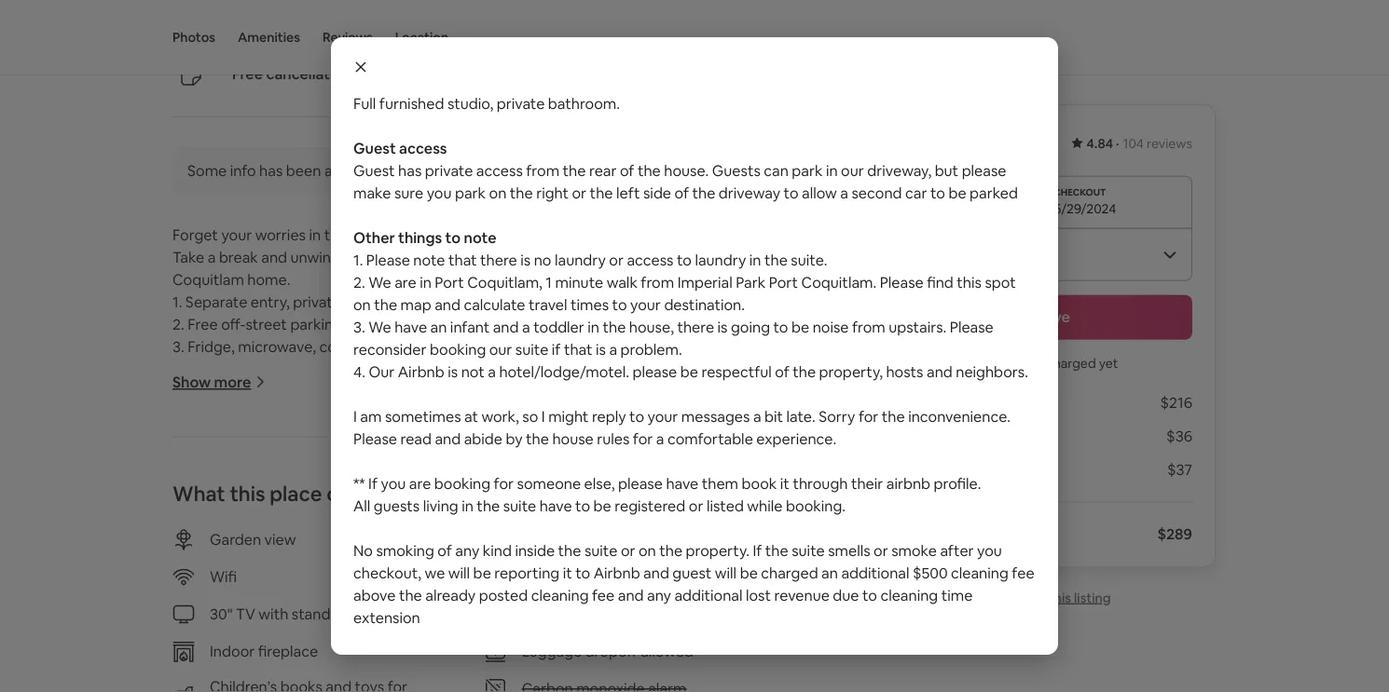 Task type: vqa. For each thing, say whether or not it's contained in the screenshot.
500 km button
no



Task type: locate. For each thing, give the bounding box(es) containing it.
1 vertical spatial by
[[506, 429, 523, 448]]

that inside 1. please note that there is no laundry or access to laundry in the suite. 2. we are in port coquitlam, 1 minute walk from imperial park port coquitlam. please find this spot on the map and calculate travel times to your destination.
[[268, 628, 296, 647]]

there for 1. please note that there is no laundry or access to laundry in the suite. 2. we are in port coquitlam, 1 minute walk from imperial park port coquitlam. please find this spot on the map and calculate travel times to your destination. 3. we have an infant and a toddler in the house, there is going to be noise from upstairs. please reconsider booking our suite if that is a problem. 4. our airbnb is not a hotel/lodge/motel. please be respectful of the property, hosts and neighbors.
[[480, 250, 517, 269]]

smoke
[[892, 541, 937, 560]]

guests inside 'guest access guest has private access from the rear of the house. guests can park in our driveway, but please make sure you park on the right or the left side of the driveway to allow a second car to be parked'
[[712, 161, 761, 180]]

0 vertical spatial 2.
[[353, 273, 365, 292]]

0 horizontal spatial with
[[259, 605, 288, 624]]

1 horizontal spatial will
[[715, 564, 737, 583]]

1 vertical spatial that
[[564, 340, 593, 359]]

1 vertical spatial we
[[369, 317, 391, 337]]

guests
[[712, 161, 761, 180], [531, 516, 580, 535]]

0 vertical spatial sure
[[394, 183, 423, 202]]

1 horizontal spatial no
[[534, 250, 552, 269]]

please inside guest has private access from the rear of the house. guests can park in our driveway, but please make sure you park on the right or the left side of the driveway to allow a second car to be parked
[[172, 538, 217, 557]]

1 horizontal spatial guests
[[712, 161, 761, 180]]

you
[[427, 183, 452, 202], [381, 474, 406, 493], [294, 538, 319, 557], [977, 541, 1002, 560]]

parking inside forget your worries in this spacious and serene space. take a break and unwind at this peaceful oasis with a private bath, kitchen, fridge in port coquitlam home. 1. separate entry, private bathroom exclusively for use by our guests. 2. free off-street parking available. 3. fridge, microwave, coffee maker, induction cooktop, vessels available.
[[290, 315, 342, 334]]

but inside guest has private access from the rear of the house. guests can park in our driveway, but please make sure you park on the right or the left side of the driveway to allow a second car to be parked
[[754, 516, 778, 535]]

else,
[[584, 474, 615, 493]]

private up ** in the left bottom of the page
[[316, 449, 364, 468]]

our
[[841, 161, 864, 180], [563, 292, 586, 311], [489, 340, 512, 359], [660, 516, 683, 535]]

find up upstairs.
[[927, 273, 954, 292]]

parking up coffee
[[290, 315, 342, 334]]

it right book
[[780, 474, 790, 493]]

house,
[[629, 317, 674, 337]]

fee
[[955, 427, 978, 446], [994, 461, 1017, 480], [1012, 564, 1035, 583], [592, 586, 615, 605]]

this
[[324, 225, 349, 244], [361, 247, 386, 266], [957, 273, 982, 292], [230, 481, 265, 508], [1049, 590, 1071, 607], [172, 673, 197, 692]]

0 vertical spatial if
[[368, 474, 378, 493]]

by inside i am sometimes at work, so i might reply to your messages a bit late. sorry for the inconvenience. please read and abide by the house rules for a comfortable experience.
[[506, 429, 523, 448]]

2 vertical spatial there
[[299, 628, 336, 647]]

your inside 1. please note that there is no laundry or access to laundry in the suite. 2. we are in port coquitlam, 1 minute walk from imperial park port coquitlam. please find this spot on the map and calculate travel times to your destination.
[[512, 673, 543, 692]]

amenities button
[[238, 0, 300, 75]]

0 vertical spatial with
[[489, 247, 519, 266]]

bathroom. inside about this space dialog
[[548, 94, 620, 113]]

we for 1. please note that there is no laundry or access to laundry in the suite. 2. we are in port coquitlam, 1 minute walk from imperial park port coquitlam. please find this spot on the map and calculate travel times to your destination. 3. we have an infant and a toddler in the house, there is going to be noise from upstairs. please reconsider booking our suite if that is a problem. 4. our airbnb is not a hotel/lodge/motel. please be respectful of the property, hosts and neighbors.
[[369, 273, 391, 292]]

coquitlam. for 1. please note that there is no laundry or access to laundry in the suite. 2. we are in port coquitlam, 1 minute walk from imperial park port coquitlam. please find this spot on the map and calculate travel times to your destination. 3. we have an infant and a toddler in the house, there is going to be noise from upstairs. please reconsider booking our suite if that is a problem. 4. our airbnb is not a hotel/lodge/motel. please be respectful of the property, hosts and neighbors.
[[802, 273, 877, 292]]

have inside 1. please note that there is no laundry or access to laundry in the suite. 2. we are in port coquitlam, 1 minute walk from imperial park port coquitlam. please find this spot on the map and calculate travel times to your destination. 3. we have an infant and a toddler in the house, there is going to be noise from upstairs. please reconsider booking our suite if that is a problem. 4. our airbnb is not a hotel/lodge/motel. please be respectful of the property, hosts and neighbors.
[[395, 317, 427, 337]]

this inside 1. please note that there is no laundry or access to laundry in the suite. 2. we are in port coquitlam, 1 minute walk from imperial park port coquitlam. please find this spot on the map and calculate travel times to your destination.
[[172, 673, 197, 692]]

will
[[448, 564, 470, 583], [715, 564, 737, 583]]

yet
[[1099, 355, 1118, 372]]

coquitlam. down premises
[[621, 650, 696, 669]]

at up abide
[[464, 407, 478, 426]]

or down already
[[428, 628, 443, 647]]

been
[[286, 161, 321, 180]]

0 horizontal spatial furnished
[[198, 449, 263, 468]]

2 vertical spatial guest
[[172, 516, 214, 535]]

0 vertical spatial $36
[[892, 393, 918, 413]]

we up maker,
[[369, 317, 391, 337]]

you inside 'guest access guest has private access from the rear of the house. guests can park in our driveway, but please make sure you park on the right or the left side of the driveway to allow a second car to be parked'
[[427, 183, 452, 202]]

1. inside 1. please note that there is no laundry or access to laundry in the suite. 2. we are in port coquitlam, 1 minute walk from imperial park port coquitlam. please find this spot on the map and calculate travel times to your destination. 3. we have an infant and a toddler in the house, there is going to be noise from upstairs. please reconsider booking our suite if that is a problem. 4. our airbnb is not a hotel/lodge/motel. please be respectful of the property, hosts and neighbors.
[[353, 250, 363, 269]]

0 horizontal spatial left
[[483, 538, 507, 557]]

1 for 1. please note that there is no laundry or access to laundry in the suite. 2. we are in port coquitlam, 1 minute walk from imperial park port coquitlam. please find this spot on the map and calculate travel times to your destination.
[[365, 650, 371, 669]]

the inside ** if you are booking for someone else, please have them book it through their airbnb profile. all guests living in the suite have to be registered or listed while booking.
[[477, 497, 500, 516]]

spot inside 1. please note that there is no laundry or access to laundry in the suite. 2. we are in port coquitlam, 1 minute walk from imperial park port coquitlam. please find this spot on the map and calculate travel times to your destination. 3. we have an infant and a toddler in the house, there is going to be noise from upstairs. please reconsider booking our suite if that is a problem. 4. our airbnb is not a hotel/lodge/motel. please be respectful of the property, hosts and neighbors.
[[985, 273, 1016, 292]]

right up "we"
[[403, 538, 436, 557]]

coquitlam.
[[802, 273, 877, 292], [621, 650, 696, 669]]

1. inside 1. please note that there is no laundry or access to laundry in the suite. 2. we are in port coquitlam, 1 minute walk from imperial park port coquitlam. please find this spot on the map and calculate travel times to your destination.
[[172, 628, 182, 647]]

1 horizontal spatial imperial
[[678, 273, 733, 292]]

driveway, down listed
[[686, 516, 751, 535]]

service
[[942, 461, 991, 480]]

0 vertical spatial at
[[344, 247, 357, 266]]

right inside guest has private access from the rear of the house. guests can park in our driveway, but please make sure you park on the right or the left side of the driveway to allow a second car to be parked
[[403, 538, 436, 557]]

2 vertical spatial 1.
[[172, 628, 182, 647]]

0 vertical spatial destination.
[[664, 295, 745, 314]]

1 horizontal spatial find
[[927, 273, 954, 292]]

1 vertical spatial house
[[552, 429, 594, 448]]

coquitlam, inside 1. please note that there is no laundry or access to laundry in the suite. 2. we are in port coquitlam, 1 minute walk from imperial park port coquitlam. please find this spot on the map and calculate travel times to your destination. 3. we have an infant and a toddler in the house, there is going to be noise from upstairs. please reconsider booking our suite if that is a problem. 4. our airbnb is not a hotel/lodge/motel. please be respectful of the property, hosts and neighbors.
[[467, 273, 543, 292]]

read down "sometimes" at the bottom left of the page
[[400, 429, 432, 448]]

house down might
[[552, 429, 594, 448]]

1 vertical spatial available.
[[600, 337, 663, 356]]

you right after
[[977, 541, 1002, 560]]

1 vertical spatial rear
[[408, 516, 436, 535]]

0 horizontal spatial coquitlam,
[[287, 650, 362, 669]]

we inside 1. please note that there is no laundry or access to laundry in the suite. 2. we are in port coquitlam, 1 minute walk from imperial park port coquitlam. please find this spot on the map and calculate travel times to your destination.
[[188, 650, 210, 669]]

0 horizontal spatial times
[[452, 673, 491, 692]]

manual
[[299, 382, 348, 401]]

guest for has
[[353, 138, 396, 158]]

2. for 1. please note that there is no laundry or access to laundry in the suite. 2. we are in port coquitlam, 1 minute walk from imperial park port coquitlam. please find this spot on the map and calculate travel times to your destination. 3. we have an infant and a toddler in the house, there is going to be noise from upstairs. please reconsider booking our suite if that is a problem. 4. our airbnb is not a hotel/lodge/motel. please be respectful of the property, hosts and neighbors.
[[353, 273, 365, 292]]

there inside 1. please note that there is no laundry or access to laundry in the suite. 2. we are in port coquitlam, 1 minute walk from imperial park port coquitlam. please find this spot on the map and calculate travel times to your destination.
[[299, 628, 336, 647]]

you up guests in the left of the page
[[381, 474, 406, 493]]

spot up reserve on the top of the page
[[985, 273, 1016, 292]]

1 horizontal spatial but
[[935, 161, 959, 180]]

from up space.
[[526, 161, 560, 180]]

a up guest
[[707, 538, 715, 557]]

has down what
[[217, 516, 241, 535]]

or
[[572, 183, 587, 202], [609, 250, 624, 269], [689, 497, 703, 516], [439, 538, 454, 557], [621, 541, 635, 560], [874, 541, 888, 560], [428, 628, 443, 647]]

has right info
[[259, 161, 283, 180]]

0 horizontal spatial full
[[172, 449, 195, 468]]

1 vertical spatial any
[[647, 586, 671, 605]]

have left them
[[666, 474, 699, 493]]

0 horizontal spatial charged
[[761, 564, 818, 583]]

1 horizontal spatial furnished
[[379, 94, 444, 113]]

4.
[[353, 362, 366, 381]]

0 horizontal spatial sure
[[261, 538, 290, 557]]

walk for 1. please note that there is no laundry or access to laundry in the suite. 2. we are in port coquitlam, 1 minute walk from imperial park port coquitlam. please find this spot on the map and calculate travel times to your destination.
[[426, 650, 457, 669]]

calculate inside 1. please note that there is no laundry or access to laundry in the suite. 2. we are in port coquitlam, 1 minute walk from imperial park port coquitlam. please find this spot on the map and calculate travel times to your destination. 3. we have an infant and a toddler in the house, there is going to be noise from upstairs. please reconsider booking our suite if that is a problem. 4. our airbnb is not a hotel/lodge/motel. please be respectful of the property, hosts and neighbors.
[[464, 295, 525, 314]]

1 vertical spatial walk
[[426, 650, 457, 669]]

booking.
[[786, 497, 846, 516]]

coquitlam
[[172, 270, 244, 289]]

additional down smells at the right
[[841, 564, 910, 583]]

booking inside 1. please note that there is no laundry or access to laundry in the suite. 2. we are in port coquitlam, 1 minute walk from imperial park port coquitlam. please find this spot on the map and calculate travel times to your destination. 3. we have an infant and a toddler in the house, there is going to be noise from upstairs. please reconsider booking our suite if that is a problem. 4. our airbnb is not a hotel/lodge/motel. please be respectful of the property, hosts and neighbors.
[[430, 340, 486, 359]]

show original language button
[[497, 161, 659, 180]]

show left original
[[497, 161, 535, 180]]

note for 1. please note that there is no laundry or access to laundry in the suite. 2. we are in port coquitlam, 1 minute walk from imperial park port coquitlam. please find this spot on the map and calculate travel times to your destination.
[[233, 628, 264, 647]]

charged inside no smoking of any kind inside the suite or on the property. if the suite smells or smoke after you checkout, we will be reporting it to airbnb and guest will be charged an additional $500 cleaning fee above the already posted cleaning fee and any additional lost revenue due to cleaning time extension
[[761, 564, 818, 583]]

additional down guest
[[675, 586, 743, 605]]

no inside 1. please note that there is no laundry or access to laundry in the suite. 2. we are in port coquitlam, 1 minute walk from imperial park port coquitlam. please find this spot on the map and calculate travel times to your destination.
[[353, 628, 371, 647]]

of
[[620, 161, 634, 180], [675, 183, 689, 202], [775, 362, 790, 381], [439, 516, 454, 535], [542, 538, 556, 557], [438, 541, 452, 560]]

imperial inside 1. please note that there is no laundry or access to laundry in the suite. 2. we are in port coquitlam, 1 minute walk from imperial park port coquitlam. please find this spot on the map and calculate travel times to your destination.
[[497, 650, 552, 669]]

park left dropoff
[[555, 650, 585, 669]]

driveway inside 'guest access guest has private access from the rear of the house. guests can park in our driveway, but please make sure you park on the right or the left side of the driveway to allow a second car to be parked'
[[719, 183, 780, 202]]

please inside ** if you are booking for someone else, please have them book it through their airbnb profile. all guests living in the suite have to be registered or listed while booking.
[[618, 474, 663, 493]]

smoking
[[376, 541, 434, 560]]

1 vertical spatial show
[[172, 373, 211, 392]]

booking down infant
[[430, 340, 486, 359]]

make up wifi
[[220, 538, 258, 557]]

1 vertical spatial an
[[822, 564, 838, 583]]

0 vertical spatial an
[[430, 317, 447, 337]]

note inside 1. please note that there is no laundry or access to laundry in the suite. 2. we are in port coquitlam, 1 minute walk from imperial park port coquitlam. please find this spot on the map and calculate travel times to your destination.
[[233, 628, 264, 647]]

break
[[219, 247, 258, 266]]

language
[[594, 161, 659, 180]]

driveway, inside guest has private access from the rear of the house. guests can park in our driveway, but please make sure you park on the right or the left side of the driveway to allow a second car to be parked
[[686, 516, 751, 535]]

of right original
[[620, 161, 634, 180]]

spot for 1. please note that there is no laundry or access to laundry in the suite. 2. we are in port coquitlam, 1 minute walk from imperial park port coquitlam. please find this spot on the map and calculate travel times to your destination.
[[201, 673, 232, 692]]

0 vertical spatial suite.
[[791, 250, 828, 269]]

are inside 1. please note that there is no laundry or access to laundry in the suite. 2. we are in port coquitlam, 1 minute walk from imperial park port coquitlam. please find this spot on the map and calculate travel times to your destination. 3. we have an infant and a toddler in the house, there is going to be noise from upstairs. please reconsider booking our suite if that is a problem. 4. our airbnb is not a hotel/lodge/motel. please be respectful of the property, hosts and neighbors.
[[395, 273, 416, 292]]

side inside 'guest access guest has private access from the rear of the house. guests can park in our driveway, but please make sure you park on the right or the left side of the driveway to allow a second car to be parked'
[[643, 183, 671, 202]]

1 up the 'toddler'
[[546, 273, 552, 292]]

so
[[522, 407, 538, 426]]

charged up revenue
[[761, 564, 818, 583]]

be
[[949, 183, 967, 202], [792, 317, 809, 337], [1028, 355, 1043, 372], [680, 362, 698, 381], [594, 497, 611, 516], [216, 561, 234, 580], [473, 564, 491, 583], [740, 564, 758, 583]]

studio, inside about this space dialog
[[447, 94, 494, 113]]

1 vertical spatial airbnb
[[892, 461, 939, 480]]

if inside no smoking of any kind inside the suite or on the property. if the suite smells or smoke after you checkout, we will be reporting it to airbnb and guest will be charged an additional $500 cleaning fee above the already posted cleaning fee and any additional lost revenue due to cleaning time extension
[[753, 541, 762, 560]]

full furnished studio, private bathroom. inside about this space dialog
[[353, 94, 620, 113]]

0 vertical spatial right
[[536, 183, 569, 202]]

comfortable
[[668, 429, 753, 448]]

guest for access
[[172, 516, 214, 535]]

in
[[826, 161, 838, 180], [309, 225, 321, 244], [726, 247, 738, 266], [749, 250, 761, 269], [420, 273, 432, 292], [588, 317, 600, 337], [462, 497, 474, 516], [645, 516, 657, 535], [569, 628, 580, 647], [239, 650, 251, 669]]

from down all
[[345, 516, 379, 535]]

an up due
[[822, 564, 838, 583]]

and up infant
[[435, 295, 461, 314]]

for left someone
[[494, 474, 514, 493]]

ashley
[[232, 0, 279, 19]]

0 horizontal spatial read
[[220, 382, 251, 401]]

cancellation
[[266, 64, 351, 83]]

with
[[489, 247, 519, 266], [259, 605, 288, 624]]

cleaning
[[892, 427, 952, 446]]

additional
[[841, 564, 910, 583], [675, 586, 743, 605]]

free for free cancellation before june 22
[[232, 64, 263, 83]]

please up 6/23/2024
[[962, 161, 1007, 180]]

reserve
[[1014, 308, 1070, 327]]

house. right language
[[664, 161, 709, 180]]

0 vertical spatial make
[[353, 183, 391, 202]]

2. inside forget your worries in this spacious and serene space. take a break and unwind at this peaceful oasis with a private bath, kitchen, fridge in port coquitlam home. 1. separate entry, private bathroom exclusively for use by our guests. 2. free off-street parking available. 3. fridge, microwave, coffee maker, induction cooktop, vessels available.
[[172, 315, 184, 334]]

access left original
[[476, 161, 523, 180]]

there for 1. please note that there is no laundry or access to laundry in the suite. 2. we are in port coquitlam, 1 minute walk from imperial park port coquitlam. please find this spot on the map and calculate travel times to your destination.
[[299, 628, 336, 647]]

imperial for 1. please note that there is no laundry or access to laundry in the suite. 2. we are in port coquitlam, 1 minute walk from imperial park port coquitlam. please find this spot on the map and calculate travel times to your destination.
[[497, 650, 552, 669]]

30"
[[210, 605, 233, 624]]

travel inside 1. please note that there is no laundry or access to laundry in the suite. 2. we are in port coquitlam, 1 minute walk from imperial park port coquitlam. please find this spot on the map and calculate travel times to your destination. 3. we have an infant and a toddler in the house, there is going to be noise from upstairs. please reconsider booking our suite if that is a problem. 4. our airbnb is not a hotel/lodge/motel. please be respectful of the property, hosts and neighbors.
[[529, 295, 567, 314]]

0 horizontal spatial i
[[353, 407, 357, 426]]

your
[[221, 225, 252, 244], [630, 295, 661, 314], [648, 407, 678, 426], [512, 673, 543, 692]]

airbnb down cleaning at the right bottom
[[892, 461, 939, 480]]

times inside 1. please note that there is no laundry or access to laundry in the suite. 2. we are in port coquitlam, 1 minute walk from imperial park port coquitlam. please find this spot on the map and calculate travel times to your destination.
[[452, 673, 491, 692]]

guests
[[374, 497, 420, 516]]

any up allowed
[[647, 586, 671, 605]]

park inside 1. please note that there is no laundry or access to laundry in the suite. 2. we are in port coquitlam, 1 minute walk from imperial park port coquitlam. please find this spot on the map and calculate travel times to your destination.
[[555, 650, 585, 669]]

at down other
[[344, 247, 357, 266]]

i left the am
[[353, 407, 357, 426]]

0 horizontal spatial will
[[448, 564, 470, 583]]

imperial
[[678, 273, 733, 292], [497, 650, 552, 669]]

find inside 1. please note that there is no laundry or access to laundry in the suite. 2. we are in port coquitlam, 1 minute walk from imperial park port coquitlam. please find this spot on the map and calculate travel times to your destination.
[[746, 650, 773, 669]]

0 vertical spatial side
[[643, 183, 671, 202]]

1 horizontal spatial make
[[353, 183, 391, 202]]

port inside forget your worries in this spacious and serene space. take a break and unwind at this peaceful oasis with a private bath, kitchen, fridge in port coquitlam home. 1. separate entry, private bathroom exclusively for use by our guests. 2. free off-street parking available. 3. fridge, microwave, coffee maker, induction cooktop, vessels available.
[[741, 247, 770, 266]]

unwind
[[291, 247, 340, 266]]

please read house manual before booking
[[172, 382, 457, 401]]

i right so
[[542, 407, 545, 426]]

private left bath,
[[534, 247, 582, 266]]

0 vertical spatial no
[[534, 250, 552, 269]]

park up 'going'
[[736, 273, 766, 292]]

above
[[353, 586, 396, 605]]

will up already
[[448, 564, 470, 583]]

coquitlam, up use
[[467, 273, 543, 292]]

0 vertical spatial parking
[[290, 315, 342, 334]]

no smoking of any kind inside the suite or on the property. if the suite smells or smoke after you checkout, we will be reporting it to airbnb and guest will be charged an additional $500 cleaning fee above the already posted cleaning fee and any additional lost revenue due to cleaning time extension
[[353, 541, 1035, 628]]

your inside i am sometimes at work, so i might reply to your messages a bit late. sorry for the inconvenience. please read and abide by the house rules for a comfortable experience.
[[648, 407, 678, 426]]

0 vertical spatial spot
[[985, 273, 1016, 292]]

1 vertical spatial map
[[282, 673, 313, 692]]

0 vertical spatial left
[[616, 183, 640, 202]]

from down already
[[460, 650, 493, 669]]

suite.
[[791, 250, 828, 269], [610, 628, 647, 647]]

but
[[935, 161, 959, 180], [754, 516, 778, 535]]

1 horizontal spatial spot
[[985, 273, 1016, 292]]

1 vertical spatial studio,
[[267, 449, 313, 468]]

full furnished studio, private bathroom.
[[353, 94, 620, 113], [172, 449, 439, 468]]

sure inside 'guest access guest has private access from the rear of the house. guests can park in our driveway, but please make sure you park on the right or the left side of the driveway to allow a second car to be parked'
[[394, 183, 423, 202]]

destination. for 1. please note that there is no laundry or access to laundry in the suite. 2. we are in port coquitlam, 1 minute walk from imperial park port coquitlam. please find this spot on the map and calculate travel times to your destination. 3. we have an infant and a toddler in the house, there is going to be noise from upstairs. please reconsider booking our suite if that is a problem. 4. our airbnb is not a hotel/lodge/motel. please be respectful of the property, hosts and neighbors.
[[664, 295, 745, 314]]

1 horizontal spatial house.
[[664, 161, 709, 180]]

1 vertical spatial minute
[[374, 650, 423, 669]]

4.84
[[1087, 135, 1113, 152]]

and down "sometimes" at the bottom left of the page
[[435, 429, 461, 448]]

1 horizontal spatial park
[[736, 273, 766, 292]]

will down property.
[[715, 564, 737, 583]]

0 horizontal spatial calculate
[[345, 673, 407, 692]]

parked inside 'guest access guest has private access from the rear of the house. guests can park in our driveway, but please make sure you park on the right or the left side of the driveway to allow a second car to be parked'
[[970, 183, 1018, 202]]

airbnb down induction at the left
[[398, 362, 445, 381]]

destination. down "fridge" at the top of the page
[[664, 295, 745, 314]]

entry,
[[251, 292, 290, 311]]

coquitlam. up noise in the right of the page
[[802, 273, 877, 292]]

free up fridge,
[[188, 315, 218, 334]]

0 horizontal spatial minute
[[374, 650, 423, 669]]

1 horizontal spatial charged
[[1046, 355, 1096, 372]]

on inside 'guest access guest has private access from the rear of the house. guests can park in our driveway, but please make sure you park on the right or the left side of the driveway to allow a second car to be parked'
[[489, 183, 507, 202]]

1 vertical spatial note
[[413, 250, 445, 269]]

walk
[[607, 273, 638, 292], [426, 650, 457, 669]]

not
[[461, 362, 485, 381]]

messages
[[681, 407, 750, 426]]

0 horizontal spatial driveway,
[[686, 516, 751, 535]]

park for 1. please note that there is no laundry or access to laundry in the suite. 2. we are in port coquitlam, 1 minute walk from imperial park port coquitlam. please find this spot on the map and calculate travel times to your destination. 3. we have an infant and a toddler in the house, there is going to be noise from upstairs. please reconsider booking our suite if that is a problem. 4. our airbnb is not a hotel/lodge/motel. please be respectful of the property, hosts and neighbors.
[[736, 273, 766, 292]]

1 horizontal spatial cleaning
[[881, 586, 938, 605]]

map down peaceful at top left
[[401, 295, 431, 314]]

imperial inside 1. please note that there is no laundry or access to laundry in the suite. 2. we are in port coquitlam, 1 minute walk from imperial park port coquitlam. please find this spot on the map and calculate travel times to your destination. 3. we have an infant and a toddler in the house, there is going to be noise from upstairs. please reconsider booking our suite if that is a problem. 4. our airbnb is not a hotel/lodge/motel. please be respectful of the property, hosts and neighbors.
[[678, 273, 733, 292]]

0 vertical spatial car
[[905, 183, 927, 202]]

0 horizontal spatial by
[[506, 429, 523, 448]]

1 vertical spatial travel
[[410, 673, 449, 692]]

home.
[[247, 270, 290, 289]]

to inside ** if you are booking for someone else, please have them book it through their airbnb profile. all guests living in the suite have to be registered or listed while booking.
[[575, 497, 590, 516]]

no inside 1. please note that there is no laundry or access to laundry in the suite. 2. we are in port coquitlam, 1 minute walk from imperial park port coquitlam. please find this spot on the map and calculate travel times to your destination. 3. we have an infant and a toddler in the house, there is going to be noise from upstairs. please reconsider booking our suite if that is a problem. 4. our airbnb is not a hotel/lodge/motel. please be respectful of the property, hosts and neighbors.
[[534, 250, 552, 269]]

1 horizontal spatial have
[[540, 497, 572, 516]]

driveway,
[[867, 161, 932, 180], [686, 516, 751, 535]]

walk inside 1. please note that there is no laundry or access to laundry in the suite. 2. we are in port coquitlam, 1 minute walk from imperial park port coquitlam. please find this spot on the map and calculate travel times to your destination. 3. we have an infant and a toddler in the house, there is going to be noise from upstairs. please reconsider booking our suite if that is a problem. 4. our airbnb is not a hotel/lodge/motel. please be respectful of the property, hosts and neighbors.
[[607, 273, 638, 292]]

destination. for 1. please note that there is no laundry or access to laundry in the suite. 2. we are in port coquitlam, 1 minute walk from imperial park port coquitlam. please find this spot on the map and calculate travel times to your destination.
[[546, 673, 627, 692]]

that for 1. please note that there is no laundry or access to laundry in the suite. 2. we are in port coquitlam, 1 minute walk from imperial park port coquitlam. please find this spot on the map and calculate travel times to your destination.
[[268, 628, 296, 647]]

an inside 1. please note that there is no laundry or access to laundry in the suite. 2. we are in port coquitlam, 1 minute walk from imperial park port coquitlam. please find this spot on the map and calculate travel times to your destination. 3. we have an infant and a toddler in the house, there is going to be noise from upstairs. please reconsider booking our suite if that is a problem. 4. our airbnb is not a hotel/lodge/motel. please be respectful of the property, hosts and neighbors.
[[430, 317, 447, 337]]

park inside 1. please note that there is no laundry or access to laundry in the suite. 2. we are in port coquitlam, 1 minute walk from imperial park port coquitlam. please find this spot on the map and calculate travel times to your destination. 3. we have an infant and a toddler in the house, there is going to be noise from upstairs. please reconsider booking our suite if that is a problem. 4. our airbnb is not a hotel/lodge/motel. please be respectful of the property, hosts and neighbors.
[[736, 273, 766, 292]]

going
[[731, 317, 770, 337]]

0 vertical spatial travel
[[529, 295, 567, 314]]

please down the am
[[353, 429, 397, 448]]

house inside i am sometimes at work, so i might reply to your messages a bit late. sorry for the inconvenience. please read and abide by the house rules for a comfortable experience.
[[552, 429, 594, 448]]

private
[[497, 94, 545, 113], [425, 161, 473, 180], [534, 247, 582, 266], [293, 292, 341, 311], [316, 449, 364, 468], [244, 516, 292, 535]]

you won't be charged yet
[[966, 355, 1118, 372]]

suite. up noise in the right of the page
[[791, 250, 828, 269]]

allow
[[802, 183, 837, 202], [669, 538, 704, 557]]

suite. for 1. please note that there is no laundry or access to laundry in the suite. 2. we are in port coquitlam, 1 minute walk from imperial park port coquitlam. please find this spot on the map and calculate travel times to your destination.
[[610, 628, 647, 647]]

house. inside guest has private access from the rear of the house. guests can park in our driveway, but please make sure you park on the right or the left side of the driveway to allow a second car to be parked
[[483, 516, 528, 535]]

free for free parking on premises
[[522, 568, 552, 587]]

walk inside 1. please note that there is no laundry or access to laundry in the suite. 2. we are in port coquitlam, 1 minute walk from imperial park port coquitlam. please find this spot on the map and calculate travel times to your destination.
[[426, 650, 457, 669]]

we for 1. please note that there is no laundry or access to laundry in the suite. 2. we are in port coquitlam, 1 minute walk from imperial park port coquitlam. please find this spot on the map and calculate travel times to your destination.
[[188, 650, 210, 669]]

coquitlam, for 1. please note that there is no laundry or access to laundry in the suite. 2. we are in port coquitlam, 1 minute walk from imperial park port coquitlam. please find this spot on the map and calculate travel times to your destination. 3. we have an infant and a toddler in the house, there is going to be noise from upstairs. please reconsider booking our suite if that is a problem. 4. our airbnb is not a hotel/lodge/motel. please be respectful of the property, hosts and neighbors.
[[467, 273, 543, 292]]

airbnb
[[398, 362, 445, 381], [892, 461, 939, 480], [594, 564, 640, 583]]

6
[[932, 393, 941, 413]]

1 vertical spatial bathroom.
[[367, 449, 439, 468]]

1 horizontal spatial that
[[448, 250, 477, 269]]

on up space.
[[489, 183, 507, 202]]

3. up coffee
[[353, 317, 365, 337]]

1 vertical spatial sure
[[261, 538, 290, 557]]

taxes
[[981, 525, 1019, 544]]

can
[[764, 161, 789, 180], [583, 516, 608, 535]]

parked inside guest has private access from the rear of the house. guests can park in our driveway, but please make sure you park on the right or the left side of the driveway to allow a second car to be parked
[[237, 561, 285, 580]]

please inside 1. please note that there is no laundry or access to laundry in the suite. 2. we are in port coquitlam, 1 minute walk from imperial park port coquitlam. please find this spot on the map and calculate travel times to your destination. 3. we have an infant and a toddler in the house, there is going to be noise from upstairs. please reconsider booking our suite if that is a problem. 4. our airbnb is not a hotel/lodge/motel. please be respectful of the property, hosts and neighbors.
[[633, 362, 677, 381]]

1 i from the left
[[353, 407, 357, 426]]

coquitlam, inside 1. please note that there is no laundry or access to laundry in the suite. 2. we are in port coquitlam, 1 minute walk from imperial park port coquitlam. please find this spot on the map and calculate travel times to your destination.
[[287, 650, 362, 669]]

for left use
[[492, 292, 512, 311]]

2 will from the left
[[715, 564, 737, 583]]

times inside 1. please note that there is no laundry or access to laundry in the suite. 2. we are in port coquitlam, 1 minute walk from imperial park port coquitlam. please find this spot on the map and calculate travel times to your destination. 3. we have an infant and a toddler in the house, there is going to be noise from upstairs. please reconsider booking our suite if that is a problem. 4. our airbnb is not a hotel/lodge/motel. please be respectful of the property, hosts and neighbors.
[[571, 295, 609, 314]]

fireplace
[[258, 642, 318, 661]]

our inside 1. please note that there is no laundry or access to laundry in the suite. 2. we are in port coquitlam, 1 minute walk from imperial park port coquitlam. please find this spot on the map and calculate travel times to your destination. 3. we have an infant and a toddler in the house, there is going to be noise from upstairs. please reconsider booking our suite if that is a problem. 4. our airbnb is not a hotel/lodge/motel. please be respectful of the property, hosts and neighbors.
[[489, 340, 512, 359]]

please right allowed
[[699, 650, 743, 669]]

destination.
[[664, 295, 745, 314], [546, 673, 627, 692]]

free inside forget your worries in this spacious and serene space. take a break and unwind at this peaceful oasis with a private bath, kitchen, fridge in port coquitlam home. 1. separate entry, private bathroom exclusively for use by our guests. 2. free off-street parking available. 3. fridge, microwave, coffee maker, induction cooktop, vessels available.
[[188, 315, 218, 334]]

side down language
[[643, 183, 671, 202]]

bathtub
[[522, 605, 577, 624]]

104
[[1123, 135, 1144, 152]]

calculate for 1. please note that there is no laundry or access to laundry in the suite. 2. we are in port coquitlam, 1 minute walk from imperial park port coquitlam. please find this spot on the map and calculate travel times to your destination.
[[345, 673, 407, 692]]

0 horizontal spatial suite.
[[610, 628, 647, 647]]

access inside 1. please note that there is no laundry or access to laundry in the suite. 2. we are in port coquitlam, 1 minute walk from imperial park port coquitlam. please find this spot on the map and calculate travel times to your destination. 3. we have an infant and a toddler in the house, there is going to be noise from upstairs. please reconsider booking our suite if that is a problem. 4. our airbnb is not a hotel/lodge/motel. please be respectful of the property, hosts and neighbors.
[[627, 250, 674, 269]]

full down free cancellation before june 22
[[353, 94, 376, 113]]

of inside no smoking of any kind inside the suite or on the property. if the suite smells or smoke after you checkout, we will be reporting it to airbnb and guest will be charged an additional $500 cleaning fee above the already posted cleaning fee and any additional lost revenue due to cleaning time extension
[[438, 541, 452, 560]]

1 will from the left
[[448, 564, 470, 583]]

0 horizontal spatial but
[[754, 516, 778, 535]]

0 vertical spatial parked
[[970, 183, 1018, 202]]

driveway, inside 'guest access guest has private access from the rear of the house. guests can park in our driveway, but please make sure you park on the right or the left side of the driveway to allow a second car to be parked'
[[867, 161, 932, 180]]

our inside guest has private access from the rear of the house. guests can park in our driveway, but please make sure you park on the right or the left side of the driveway to allow a second car to be parked
[[660, 516, 683, 535]]

3. left fridge,
[[172, 337, 184, 356]]

0 horizontal spatial show
[[172, 373, 211, 392]]

$36 for $36 x 6 nights
[[892, 393, 918, 413]]

map for 1. please note that there is no laundry or access to laundry in the suite. 2. we are in port coquitlam, 1 minute walk from imperial park port coquitlam. please find this spot on the map and calculate travel times to your destination.
[[282, 673, 313, 692]]

minute down bath,
[[555, 273, 603, 292]]

available. down house,
[[600, 337, 663, 356]]

1 horizontal spatial right
[[536, 183, 569, 202]]

laundry
[[555, 250, 606, 269], [695, 250, 746, 269], [374, 628, 425, 647], [514, 628, 565, 647]]

right down original
[[536, 183, 569, 202]]

no for 1. please note that there is no laundry or access to laundry in the suite. 2. we are in port coquitlam, 1 minute walk from imperial park port coquitlam. please find this spot on the map and calculate travel times to your destination.
[[353, 628, 371, 647]]

charged left the "yet"
[[1046, 355, 1096, 372]]

guest has private access from the rear of the house. guests can park in our driveway, but please make sure you park on the right or the left side of the driveway to allow a second car to be parked
[[172, 516, 781, 580]]

if right ** in the left bottom of the page
[[368, 474, 378, 493]]

1 horizontal spatial it
[[780, 474, 790, 493]]

are down peaceful at top left
[[395, 273, 416, 292]]

**
[[353, 474, 365, 493]]

0 horizontal spatial it
[[563, 564, 572, 583]]

0 horizontal spatial second
[[719, 538, 769, 557]]

1 vertical spatial car
[[172, 561, 194, 580]]

1. for 1. please note that there is no laundry or access to laundry in the suite. 2. we are in port coquitlam, 1 minute walk from imperial park port coquitlam. please find this spot on the map and calculate travel times to your destination.
[[172, 628, 182, 647]]

coquitlam,
[[467, 273, 543, 292], [287, 650, 362, 669]]

or up guests.
[[609, 250, 624, 269]]

4.84 · 104 reviews
[[1087, 135, 1193, 152]]

2 vertical spatial free
[[522, 568, 552, 587]]

2. down 'coquitlam' on the top
[[172, 315, 184, 334]]

port up 'going'
[[769, 273, 798, 292]]

laundry right kitchen,
[[695, 250, 746, 269]]

read inside i am sometimes at work, so i might reply to your messages a bit late. sorry for the inconvenience. please read and abide by the house rules for a comfortable experience.
[[400, 429, 432, 448]]

0 horizontal spatial 3.
[[172, 337, 184, 356]]

full up what
[[172, 449, 195, 468]]

there right house,
[[677, 317, 714, 337]]

if right property.
[[753, 541, 762, 560]]

0 horizontal spatial walk
[[426, 650, 457, 669]]

0 vertical spatial can
[[764, 161, 789, 180]]

1 horizontal spatial any
[[647, 586, 671, 605]]

inconvenience.
[[908, 407, 1011, 426]]

or up "we"
[[439, 538, 454, 557]]

cleaning down the $500 at the bottom right
[[881, 586, 938, 605]]

full inside about this space dialog
[[353, 94, 376, 113]]

that
[[448, 250, 477, 269], [564, 340, 593, 359], [268, 628, 296, 647]]

0 vertical spatial but
[[935, 161, 959, 180]]

no
[[353, 541, 373, 560]]

1 vertical spatial house.
[[483, 516, 528, 535]]

1 horizontal spatial coquitlam,
[[467, 273, 543, 292]]

rear up bath,
[[589, 161, 617, 180]]

1 horizontal spatial house
[[552, 429, 594, 448]]

calculate inside 1. please note that there is no laundry or access to laundry in the suite. 2. we are in port coquitlam, 1 minute walk from imperial park port coquitlam. please find this spot on the map and calculate travel times to your destination.
[[345, 673, 407, 692]]

bathroom. down "sometimes" at the bottom left of the page
[[367, 449, 439, 468]]

0 vertical spatial coquitlam,
[[467, 273, 543, 292]]

2. inside 1. please note that there is no laundry or access to laundry in the suite. 2. we are in port coquitlam, 1 minute walk from imperial park port coquitlam. please find this spot on the map and calculate travel times to your destination. 3. we have an infant and a toddler in the house, there is going to be noise from upstairs. please reconsider booking our suite if that is a problem. 4. our airbnb is not a hotel/lodge/motel. please be respectful of the property, hosts and neighbors.
[[353, 273, 365, 292]]

free cancellation before june 22
[[232, 64, 460, 83]]

to inside i am sometimes at work, so i might reply to your messages a bit late. sorry for the inconvenience. please read and abide by the house rules for a comfortable experience.
[[629, 407, 644, 426]]

note down the other things to note at top
[[413, 250, 445, 269]]

1 vertical spatial it
[[563, 564, 572, 583]]

1 horizontal spatial driveway,
[[867, 161, 932, 180]]

1 horizontal spatial note
[[413, 250, 445, 269]]

0 horizontal spatial car
[[172, 561, 194, 580]]

house.
[[664, 161, 709, 180], [483, 516, 528, 535]]

reviews button
[[323, 0, 373, 75]]

please down fridge,
[[172, 382, 216, 401]]

a right rules
[[656, 429, 664, 448]]

has inside guest has private access from the rear of the house. guests can park in our driveway, but please make sure you park on the right or the left side of the driveway to allow a second car to be parked
[[217, 516, 241, 535]]

0 horizontal spatial make
[[220, 538, 258, 557]]

private inside guest has private access from the rear of the house. guests can park in our driveway, but please make sure you park on the right or the left side of the driveway to allow a second car to be parked
[[244, 516, 292, 535]]

have up maker,
[[395, 317, 427, 337]]

1 vertical spatial allow
[[669, 538, 704, 557]]

left
[[616, 183, 640, 202], [483, 538, 507, 557]]

premises
[[631, 568, 693, 587]]

1 vertical spatial side
[[510, 538, 538, 557]]

of up "fridge" at the top of the page
[[675, 183, 689, 202]]

a inside guest has private access from the rear of the house. guests can park in our driveway, but please make sure you park on the right or the left side of the driveway to allow a second car to be parked
[[707, 538, 715, 557]]

through
[[793, 474, 848, 493]]

driveway up free parking on premises
[[586, 538, 647, 557]]

1 vertical spatial coquitlam,
[[287, 650, 362, 669]]

work,
[[482, 407, 519, 426]]

furnished
[[379, 94, 444, 113], [198, 449, 263, 468]]

your up comfortable
[[648, 407, 678, 426]]

we up bathroom
[[369, 273, 391, 292]]

is inside 1. please note that there is no laundry or access to laundry in the suite. 2. we are in port coquitlam, 1 minute walk from imperial park port coquitlam. please find this spot on the map and calculate travel times to your destination.
[[340, 628, 350, 647]]

times down already
[[452, 673, 491, 692]]

to
[[784, 183, 799, 202], [930, 183, 945, 202], [445, 228, 461, 247], [677, 250, 692, 269], [612, 295, 627, 314], [773, 317, 788, 337], [629, 407, 644, 426], [575, 497, 590, 516], [651, 538, 666, 557], [198, 561, 212, 580], [576, 564, 590, 583], [862, 586, 877, 605], [496, 628, 511, 647], [494, 673, 509, 692]]

2 vertical spatial note
[[233, 628, 264, 647]]

please
[[962, 161, 1007, 180], [633, 362, 677, 381], [618, 474, 663, 493], [172, 538, 217, 557]]

3.
[[353, 317, 365, 337], [172, 337, 184, 356]]

spot down indoor
[[201, 673, 232, 692]]

be inside guest has private access from the rear of the house. guests can park in our driveway, but please make sure you park on the right or the left side of the driveway to allow a second car to be parked
[[216, 561, 234, 580]]

1 down "cable"
[[365, 650, 371, 669]]

destination. inside 1. please note that there is no laundry or access to laundry in the suite. 2. we are in port coquitlam, 1 minute walk from imperial park port coquitlam. please find this spot on the map and calculate travel times to your destination. 3. we have an infant and a toddler in the house, there is going to be noise from upstairs. please reconsider booking our suite if that is a problem. 4. our airbnb is not a hotel/lodge/motel. please be respectful of the property, hosts and neighbors.
[[664, 295, 745, 314]]

2 horizontal spatial note
[[464, 228, 496, 247]]

on up premises
[[639, 541, 656, 560]]

free down amenities
[[232, 64, 263, 83]]

that for 1. please note that there is no laundry or access to laundry in the suite. 2. we are in port coquitlam, 1 minute walk from imperial park port coquitlam. please find this spot on the map and calculate travel times to your destination. 3. we have an infant and a toddler in the house, there is going to be noise from upstairs. please reconsider booking our suite if that is a problem. 4. our airbnb is not a hotel/lodge/motel. please be respectful of the property, hosts and neighbors.
[[448, 250, 477, 269]]

$36 x 6 nights
[[892, 393, 987, 413]]



Task type: describe. For each thing, give the bounding box(es) containing it.
superhosts
[[232, 24, 300, 41]]

cleaning fee
[[892, 427, 978, 446]]

second inside guest has private access from the rear of the house. guests can park in our driveway, but please make sure you park on the right or the left side of the driveway to allow a second car to be parked
[[719, 538, 769, 557]]

on left premises
[[610, 568, 628, 587]]

2 vertical spatial before
[[930, 525, 977, 544]]

serene
[[445, 225, 491, 244]]

travel for 1. please note that there is no laundry or access to laundry in the suite. 2. we are in port coquitlam, 1 minute walk from imperial park port coquitlam. please find this spot on the map and calculate travel times to your destination. 3. we have an infant and a toddler in the house, there is going to be noise from upstairs. please reconsider booking our suite if that is a problem. 4. our airbnb is not a hotel/lodge/motel. please be respectful of the property, hosts and neighbors.
[[529, 295, 567, 314]]

our inside 'guest access guest has private access from the rear of the house. guests can park in our driveway, but please make sure you park on the right or the left side of the driveway to allow a second car to be parked'
[[841, 161, 864, 180]]

rated
[[444, 24, 477, 41]]

3. inside forget your worries in this spacious and serene space. take a break and unwind at this peaceful oasis with a private bath, kitchen, fridge in port coquitlam home. 1. separate entry, private bathroom exclusively for use by our guests. 2. free off-street parking available. 3. fridge, microwave, coffee maker, induction cooktop, vessels available.
[[172, 337, 184, 356]]

furnished inside about this space dialog
[[379, 94, 444, 113]]

revenue
[[774, 586, 830, 605]]

are inside ** if you are booking for someone else, please have them book it through their airbnb profile. all guests living in the suite have to be registered or listed while booking.
[[409, 474, 431, 493]]

from inside guest has private access from the rear of the house. guests can park in our driveway, but please make sure you park on the right or the left side of the driveway to allow a second car to be parked
[[345, 516, 379, 535]]

amenities
[[238, 29, 300, 46]]

extension
[[353, 608, 420, 628]]

2 horizontal spatial cleaning
[[951, 564, 1009, 583]]

or inside 'guest access guest has private access from the rear of the house. guests can park in our driveway, but please make sure you park on the right or the left side of the driveway to allow a second car to be parked'
[[572, 183, 587, 202]]

a down space.
[[523, 247, 531, 266]]

standard
[[292, 605, 353, 624]]

0 vertical spatial charged
[[1046, 355, 1096, 372]]

laundry up guests.
[[555, 250, 606, 269]]

airbnb service fee button
[[892, 461, 1017, 480]]

won't
[[991, 355, 1025, 372]]

things
[[398, 228, 442, 247]]

car inside 'guest access guest has private access from the rear of the house. guests can park in our driveway, but please make sure you park on the right or the left side of the driveway to allow a second car to be parked'
[[905, 183, 927, 202]]

coquitlam, for 1. please note that there is no laundry or access to laundry in the suite. 2. we are in port coquitlam, 1 minute walk from imperial park port coquitlam. please find this spot on the map and calculate travel times to your destination.
[[287, 650, 362, 669]]

1 horizontal spatial available.
[[600, 337, 663, 356]]

in inside 'guest access guest has private access from the rear of the house. guests can park in our driveway, but please make sure you park on the right or the left side of the driveway to allow a second car to be parked'
[[826, 161, 838, 180]]

cooktop,
[[484, 337, 545, 356]]

is up hotel/lodge/motel. at the left bottom
[[596, 340, 606, 359]]

show more
[[172, 373, 251, 392]]

note for 1. please note that there is no laundry or access to laundry in the suite. 2. we are in port coquitlam, 1 minute walk from imperial park port coquitlam. please find this spot on the map and calculate travel times to your destination. 3. we have an infant and a toddler in the house, there is going to be noise from upstairs. please reconsider booking our suite if that is a problem. 4. our airbnb is not a hotel/lodge/motel. please be respectful of the property, hosts and neighbors.
[[413, 250, 445, 269]]

free parking on premises
[[522, 568, 693, 587]]

coquitlam. for 1. please note that there is no laundry or access to laundry in the suite. 2. we are in port coquitlam, 1 minute walk from imperial park port coquitlam. please find this spot on the map and calculate travel times to your destination.
[[621, 650, 696, 669]]

i am sometimes at work, so i might reply to your messages a bit late. sorry for the inconvenience. please read and abide by the house rules for a comfortable experience.
[[353, 407, 1011, 448]]

forget your worries in this spacious and serene space. take a break and unwind at this peaceful oasis with a private bath, kitchen, fridge in port coquitlam home. 1. separate entry, private bathroom exclusively for use by our guests. 2. free off-street parking available. 3. fridge, microwave, coffee maker, induction cooktop, vessels available.
[[172, 225, 774, 356]]

1. please note that there is no laundry or access to laundry in the suite. 2. we are in port coquitlam, 1 minute walk from imperial park port coquitlam. please find this spot on the map and calculate travel times to your destination. 3. we have an infant and a toddler in the house, there is going to be noise from upstairs. please reconsider booking our suite if that is a problem. 4. our airbnb is not a hotel/lodge/motel. please be respectful of the property, hosts and neighbors.
[[353, 250, 1028, 381]]

can inside guest has private access from the rear of the house. guests can park in our driveway, but please make sure you park on the right or the left side of the driveway to allow a second car to be parked
[[583, 516, 608, 535]]

0 horizontal spatial bathroom.
[[367, 449, 439, 468]]

by inside forget your worries in this spacious and serene space. take a break and unwind at this peaceful oasis with a private bath, kitchen, fridge in port coquitlam home. 1. separate entry, private bathroom exclusively for use by our guests. 2. free off-street parking available. 3. fridge, microwave, coffee maker, induction cooktop, vessels available.
[[543, 292, 560, 311]]

a left bit
[[753, 407, 761, 426]]

0 vertical spatial note
[[464, 228, 496, 247]]

a left problem.
[[609, 340, 617, 359]]

on inside 1. please note that there is no laundry or access to laundry in the suite. 2. we are in port coquitlam, 1 minute walk from imperial park port coquitlam. please find this spot on the map and calculate travel times to your destination.
[[235, 673, 252, 692]]

if
[[552, 340, 561, 359]]

suite left smells at the right
[[792, 541, 825, 560]]

are down ashley is a superhost
[[303, 24, 322, 41]]

from inside 'guest access guest has private access from the rear of the house. guests can park in our driveway, but please make sure you park on the right or the left side of the driveway to allow a second car to be parked'
[[526, 161, 560, 180]]

has inside 'guest access guest has private access from the rear of the house. guests can park in our driveway, but please make sure you park on the right or the left side of the driveway to allow a second car to be parked'
[[398, 161, 422, 180]]

some
[[187, 161, 227, 180]]

abide
[[464, 429, 503, 448]]

please down 30" on the left
[[185, 628, 229, 647]]

on inside 1. please note that there is no laundry or access to laundry in the suite. 2. we are in port coquitlam, 1 minute walk from imperial park port coquitlam. please find this spot on the map and calculate travel times to your destination. 3. we have an infant and a toddler in the house, there is going to be noise from upstairs. please reconsider booking our suite if that is a problem. 4. our airbnb is not a hotel/lodge/motel. please be respectful of the property, hosts and neighbors.
[[353, 295, 371, 314]]

and left guest
[[643, 564, 669, 583]]

minute for 1. please note that there is no laundry or access to laundry in the suite. 2. we are in port coquitlam, 1 minute walk from imperial park port coquitlam. please find this spot on the map and calculate travel times to your destination.
[[374, 650, 423, 669]]

of down living
[[439, 516, 454, 535]]

make inside guest has private access from the rear of the house. guests can park in our driveway, but please make sure you park on the right or the left side of the driveway to allow a second car to be parked
[[220, 538, 258, 557]]

rear inside 'guest access guest has private access from the rear of the house. guests can park in our driveway, but please make sure you park on the right or the left side of the driveway to allow a second car to be parked'
[[589, 161, 617, 180]]

car inside guest has private access from the rear of the house. guests can park in our driveway, but please make sure you park on the right or the left side of the driveway to allow a second car to be parked
[[172, 561, 194, 580]]

june
[[405, 64, 439, 83]]

a up superhosts
[[296, 0, 304, 19]]

rules
[[597, 429, 630, 448]]

are inside 1. please note that there is no laundry or access to laundry in the suite. 2. we are in port coquitlam, 1 minute walk from imperial park port coquitlam. please find this spot on the map and calculate travel times to your destination.
[[214, 650, 236, 669]]

find for 1. please note that there is no laundry or access to laundry in the suite. 2. we are in port coquitlam, 1 minute walk from imperial park port coquitlam. please find this spot on the map and calculate travel times to your destination.
[[746, 650, 773, 669]]

and up peaceful at top left
[[415, 225, 441, 244]]

0 horizontal spatial additional
[[675, 586, 743, 605]]

please up upstairs.
[[880, 273, 924, 292]]

and inside 1. please note that there is no laundry or access to laundry in the suite. 2. we are in port coquitlam, 1 minute walk from imperial park port coquitlam. please find this spot on the map and calculate travel times to your destination.
[[316, 673, 342, 692]]

is up superhosts
[[282, 0, 293, 19]]

all
[[353, 497, 371, 516]]

0 horizontal spatial studio,
[[267, 449, 313, 468]]

garden view
[[210, 530, 296, 549]]

a up 'cooktop,'
[[522, 317, 530, 337]]

upstairs.
[[889, 317, 947, 337]]

fee up report
[[1012, 564, 1035, 583]]

sorry
[[819, 407, 855, 426]]

1 for 1. please note that there is no laundry or access to laundry in the suite. 2. we are in port coquitlam, 1 minute walk from imperial park port coquitlam. please find this spot on the map and calculate travel times to your destination. 3. we have an infant and a toddler in the house, there is going to be noise from upstairs. please reconsider booking our suite if that is a problem. 4. our airbnb is not a hotel/lodge/motel. please be respectful of the property, hosts and neighbors.
[[546, 273, 552, 292]]

problem.
[[621, 340, 682, 359]]

report this listing
[[1003, 590, 1111, 607]]

luggage dropoff allowed
[[522, 642, 694, 661]]

smells
[[828, 541, 870, 560]]

park for 1. please note that there is no laundry or access to laundry in the suite. 2. we are in port coquitlam, 1 minute walk from imperial park port coquitlam. please find this spot on the map and calculate travel times to your destination.
[[555, 650, 585, 669]]

our inside forget your worries in this spacious and serene space. take a break and unwind at this peaceful oasis with a private bath, kitchen, fridge in port coquitlam home. 1. separate entry, private bathroom exclusively for use by our guests. 2. free off-street parking available. 3. fridge, microwave, coffee maker, induction cooktop, vessels available.
[[563, 292, 586, 311]]

inside
[[515, 541, 555, 560]]

be inside 'guest access guest has private access from the rear of the house. guests can park in our driveway, but please make sure you park on the right or the left side of the driveway to allow a second car to be parked'
[[949, 183, 967, 202]]

after
[[940, 541, 974, 560]]

guest
[[673, 564, 712, 583]]

or inside ** if you are booking for someone else, please have them book it through their airbnb profile. all guests living in the suite have to be registered or listed while booking.
[[689, 497, 703, 516]]

bit
[[765, 407, 783, 426]]

wifi
[[210, 568, 237, 587]]

automatically
[[324, 161, 417, 180]]

airbnb service fee
[[892, 461, 1017, 480]]

highly
[[406, 24, 442, 41]]

for right rules
[[633, 429, 653, 448]]

2 horizontal spatial airbnb
[[892, 461, 939, 480]]

suite. for 1. please note that there is no laundry or access to laundry in the suite. 2. we are in port coquitlam, 1 minute walk from imperial park port coquitlam. please find this spot on the map and calculate travel times to your destination. 3. we have an infant and a toddler in the house, there is going to be noise from upstairs. please reconsider booking our suite if that is a problem. 4. our airbnb is not a hotel/lodge/motel. please be respectful of the property, hosts and neighbors.
[[791, 250, 828, 269]]

1 vertical spatial full furnished studio, private bathroom.
[[172, 449, 439, 468]]

you inside ** if you are booking for someone else, please have them book it through their airbnb profile. all guests living in the suite have to be registered or listed while booking.
[[381, 474, 406, 493]]

peaceful
[[389, 247, 449, 266]]

and up home. on the left top of the page
[[261, 247, 287, 266]]

travel for 1. please note that there is no laundry or access to laundry in the suite. 2. we are in port coquitlam, 1 minute walk from imperial park port coquitlam. please find this spot on the map and calculate travel times to your destination.
[[410, 673, 449, 692]]

total
[[892, 525, 927, 544]]

of inside 1. please note that there is no laundry or access to laundry in the suite. 2. we are in port coquitlam, 1 minute walk from imperial park port coquitlam. please find this spot on the map and calculate travel times to your destination. 3. we have an infant and a toddler in the house, there is going to be noise from upstairs. please reconsider booking our suite if that is a problem. 4. our airbnb is not a hotel/lodge/motel. please be respectful of the property, hosts and neighbors.
[[775, 362, 790, 381]]

your inside 1. please note that there is no laundry or access to laundry in the suite. 2. we are in port coquitlam, 1 minute walk from imperial park port coquitlam. please find this spot on the map and calculate travel times to your destination. 3. we have an infant and a toddler in the house, there is going to be noise from upstairs. please reconsider booking our suite if that is a problem. 4. our airbnb is not a hotel/lodge/motel. please be respectful of the property, hosts and neighbors.
[[630, 295, 661, 314]]

access inside guest has private access from the rear of the house. guests can park in our driveway, but please make sure you park on the right or the left side of the driveway to allow a second car to be parked
[[295, 516, 342, 535]]

it inside ** if you are booking for someone else, please have them book it through their airbnb profile. all guests living in the suite have to be registered or listed while booking.
[[780, 474, 790, 493]]

be inside ** if you are booking for someone else, please have them book it through their airbnb profile. all guests living in the suite have to be registered or listed while booking.
[[594, 497, 611, 516]]

1 horizontal spatial has
[[259, 161, 283, 180]]

am
[[360, 407, 382, 426]]

guests inside guest has private access from the rear of the house. guests can park in our driveway, but please make sure you park on the right or the left side of the driveway to allow a second car to be parked
[[531, 516, 580, 535]]

it inside no smoking of any kind inside the suite or on the property. if the suite smells or smoke after you checkout, we will be reporting it to airbnb and guest will be charged an additional $500 cleaning fee above the already posted cleaning fee and any additional lost revenue due to cleaning time extension
[[563, 564, 572, 583]]

0 horizontal spatial cleaning
[[531, 586, 589, 605]]

find for 1. please note that there is no laundry or access to laundry in the suite. 2. we are in port coquitlam, 1 minute walk from imperial park port coquitlam. please find this spot on the map and calculate travel times to your destination. 3. we have an infant and a toddler in the house, there is going to be noise from upstairs. please reconsider booking our suite if that is a problem. 4. our airbnb is not a hotel/lodge/motel. please be respectful of the property, hosts and neighbors.
[[927, 273, 954, 292]]

spacious
[[352, 225, 412, 244]]

make inside 'guest access guest has private access from the rear of the house. guests can park in our driveway, but please make sure you park on the right or the left side of the driveway to allow a second car to be parked'
[[353, 183, 391, 202]]

ashley is a superhost
[[232, 0, 380, 19]]

side inside guest has private access from the rear of the house. guests can park in our driveway, but please make sure you park on the right or the left side of the driveway to allow a second car to be parked
[[510, 538, 538, 557]]

left inside guest has private access from the rear of the house. guests can park in our driveway, but please make sure you park on the right or the left side of the driveway to allow a second car to be parked
[[483, 538, 507, 557]]

info
[[230, 161, 256, 180]]

a up 'coquitlam' on the top
[[208, 247, 216, 266]]

experience.
[[756, 429, 837, 448]]

total before taxes
[[892, 525, 1019, 544]]

a inside 'guest access guest has private access from the rear of the house. guests can park in our driveway, but please make sure you park on the right or the left side of the driveway to allow a second car to be parked'
[[840, 183, 848, 202]]

luggage
[[522, 642, 582, 661]]

if inside ** if you are booking for someone else, please have them book it through their airbnb profile. all guests living in the suite have to be registered or listed while booking.
[[368, 474, 378, 493]]

time
[[941, 586, 973, 605]]

superhost
[[308, 0, 380, 19]]

1. inside forget your worries in this spacious and serene space. take a break and unwind at this peaceful oasis with a private bath, kitchen, fridge in port coquitlam home. 1. separate entry, private bathroom exclusively for use by our guests. 2. free off-street parking available. 3. fridge, microwave, coffee maker, induction cooktop, vessels available.
[[172, 292, 182, 311]]

please down the spacious
[[366, 250, 410, 269]]

laundry down extension
[[374, 628, 425, 647]]

superhosts are experienced, highly rated hosts.
[[232, 24, 517, 41]]

2 i from the left
[[542, 407, 545, 426]]

port down the tv
[[254, 650, 283, 669]]

or right smells at the right
[[874, 541, 888, 560]]

forget
[[172, 225, 218, 244]]

what
[[172, 481, 225, 508]]

0 vertical spatial house
[[254, 382, 295, 401]]

microwave,
[[238, 337, 316, 356]]

no for 1. please note that there is no laundry or access to laundry in the suite. 2. we are in port coquitlam, 1 minute walk from imperial park port coquitlam. please find this spot on the map and calculate travel times to your destination. 3. we have an infant and a toddler in the house, there is going to be noise from upstairs. please reconsider booking our suite if that is a problem. 4. our airbnb is not a hotel/lodge/motel. please be respectful of the property, hosts and neighbors.
[[534, 250, 552, 269]]

of up reporting
[[542, 538, 556, 557]]

2. for 1. please note that there is no laundry or access to laundry in the suite. 2. we are in port coquitlam, 1 minute walk from imperial park port coquitlam. please find this spot on the map and calculate travel times to your destination.
[[172, 650, 184, 669]]

at inside forget your worries in this spacious and serene space. take a break and unwind at this peaceful oasis with a private bath, kitchen, fridge in port coquitlam home. 1. separate entry, private bathroom exclusively for use by our guests. 2. free off-street parking available. 3. fridge, microwave, coffee maker, induction cooktop, vessels available.
[[344, 247, 357, 266]]

on inside guest has private access from the rear of the house. guests can park in our driveway, but please make sure you park on the right or the left side of the driveway to allow a second car to be parked
[[356, 538, 374, 557]]

port up exclusively
[[435, 273, 464, 292]]

1 vertical spatial before
[[352, 382, 398, 401]]

reviews
[[323, 29, 373, 46]]

imperial for 1. please note that there is no laundry or access to laundry in the suite. 2. we are in port coquitlam, 1 minute walk from imperial park port coquitlam. please find this spot on the map and calculate travel times to your destination. 3. we have an infant and a toddler in the house, there is going to be noise from upstairs. please reconsider booking our suite if that is a problem. 4. our airbnb is not a hotel/lodge/motel. please be respectful of the property, hosts and neighbors.
[[678, 273, 733, 292]]

bath,
[[585, 247, 620, 266]]

private down the hosts.
[[497, 94, 545, 113]]

0 horizontal spatial any
[[455, 541, 480, 560]]

map for 1. please note that there is no laundry or access to laundry in the suite. 2. we are in port coquitlam, 1 minute walk from imperial park port coquitlam. please find this spot on the map and calculate travel times to your destination. 3. we have an infant and a toddler in the house, there is going to be noise from upstairs. please reconsider booking our suite if that is a problem. 4. our airbnb is not a hotel/lodge/motel. please be respectful of the property, hosts and neighbors.
[[401, 295, 431, 314]]

port right luggage
[[588, 650, 617, 669]]

allow inside 'guest access guest has private access from the rear of the house. guests can park in our driveway, but please make sure you park on the right or the left side of the driveway to allow a second car to be parked'
[[802, 183, 837, 202]]

can inside 'guest access guest has private access from the rear of the house. guests can park in our driveway, but please make sure you park on the right or the left side of the driveway to allow a second car to be parked'
[[764, 161, 789, 180]]

fee down inconvenience.
[[955, 427, 978, 446]]

bathroom
[[344, 292, 413, 311]]

0 vertical spatial additional
[[841, 564, 910, 583]]

$36 for $36
[[1167, 427, 1193, 446]]

suite inside ** if you are booking for someone else, please have them book it through their airbnb profile. all guests living in the suite have to be registered or listed while booking.
[[503, 497, 536, 516]]

tv
[[236, 605, 255, 624]]

hotel/lodge/motel.
[[499, 362, 629, 381]]

is left not
[[448, 362, 458, 381]]

or up free parking on premises
[[621, 541, 635, 560]]

1 vertical spatial booking
[[401, 382, 457, 401]]

airbnb
[[887, 474, 931, 493]]

worries
[[255, 225, 306, 244]]

and up 'cooktop,'
[[493, 317, 519, 337]]

a right not
[[488, 362, 496, 381]]

$36 x 6 nights button
[[892, 393, 987, 413]]

booking inside ** if you are booking for someone else, please have them book it through their airbnb profile. all guests living in the suite have to be registered or listed while booking.
[[434, 474, 491, 493]]

for right sorry
[[859, 407, 879, 426]]

private inside 'guest access guest has private access from the rear of the house. guests can park in our driveway, but please make sure you park on the right or the left side of the driveway to allow a second car to be parked'
[[425, 161, 473, 180]]

for inside ** if you are booking for someone else, please have them book it through their airbnb profile. all guests living in the suite have to be registered or listed while booking.
[[494, 474, 514, 493]]

hosts.
[[480, 24, 517, 41]]

airbnb inside no smoking of any kind inside the suite or on the property. if the suite smells or smoke after you checkout, we will be reporting it to airbnb and guest will be charged an additional $500 cleaning fee above the already posted cleaning fee and any additional lost revenue due to cleaning time extension
[[594, 564, 640, 583]]

3. inside 1. please note that there is no laundry or access to laundry in the suite. 2. we are in port coquitlam, 1 minute walk from imperial park port coquitlam. please find this spot on the map and calculate travel times to your destination. 3. we have an infant and a toddler in the house, there is going to be noise from upstairs. please reconsider booking our suite if that is a problem. 4. our airbnb is not a hotel/lodge/motel. please be respectful of the property, hosts and neighbors.
[[353, 317, 365, 337]]

experienced,
[[325, 24, 403, 41]]

left inside 'guest access guest has private access from the rear of the house. guests can park in our driveway, but please make sure you park on the right or the left side of the driveway to allow a second car to be parked'
[[616, 183, 640, 202]]

fridge,
[[188, 337, 235, 356]]

calculate for 1. please note that there is no laundry or access to laundry in the suite. 2. we are in port coquitlam, 1 minute walk from imperial park port coquitlam. please find this spot on the map and calculate travel times to your destination. 3. we have an infant and a toddler in the house, there is going to be noise from upstairs. please reconsider booking our suite if that is a problem. 4. our airbnb is not a hotel/lodge/motel. please be respectful of the property, hosts and neighbors.
[[464, 295, 525, 314]]

and up $36 x 6 nights button
[[927, 362, 953, 381]]

spot for 1. please note that there is no laundry or access to laundry in the suite. 2. we are in port coquitlam, 1 minute walk from imperial park port coquitlam. please find this spot on the map and calculate travel times to your destination. 3. we have an infant and a toddler in the house, there is going to be noise from upstairs. please reconsider booking our suite if that is a problem. 4. our airbnb is not a hotel/lodge/motel. please be respectful of the property, hosts and neighbors.
[[985, 273, 1016, 292]]

1 vertical spatial with
[[259, 605, 288, 624]]

or inside 1. please note that there is no laundry or access to laundry in the suite. 2. we are in port coquitlam, 1 minute walk from imperial park port coquitlam. please find this spot on the map and calculate travel times to your destination.
[[428, 628, 443, 647]]

laundry down bathtub
[[514, 628, 565, 647]]

6/23/2024
[[903, 200, 966, 217]]

1 vertical spatial have
[[666, 474, 699, 493]]

please up you
[[950, 317, 994, 337]]

and up dropoff
[[618, 586, 644, 605]]

suite up free parking on premises
[[585, 541, 618, 560]]

noise
[[813, 317, 849, 337]]

on inside no smoking of any kind inside the suite or on the property. if the suite smells or smoke after you checkout, we will be reporting it to airbnb and guest will be charged an additional $500 cleaning fee above the already posted cleaning fee and any additional lost revenue due to cleaning time extension
[[639, 541, 656, 560]]

1 vertical spatial guest
[[353, 161, 395, 180]]

times for 1. please note that there is no laundry or access to laundry in the suite. 2. we are in port coquitlam, 1 minute walk from imperial park port coquitlam. please find this spot on the map and calculate travel times to your destination. 3. we have an infant and a toddler in the house, there is going to be noise from upstairs. please reconsider booking our suite if that is a problem. 4. our airbnb is not a hotel/lodge/motel. please be respectful of the property, hosts and neighbors.
[[571, 295, 609, 314]]

fee right service in the bottom right of the page
[[994, 461, 1017, 480]]

from down kitchen,
[[641, 273, 674, 292]]

walk for 1. please note that there is no laundry or access to laundry in the suite. 2. we are in port coquitlam, 1 minute walk from imperial park port coquitlam. please find this spot on the map and calculate travel times to your destination. 3. we have an infant and a toddler in the house, there is going to be noise from upstairs. please reconsider booking our suite if that is a problem. 4. our airbnb is not a hotel/lodge/motel. please be respectful of the property, hosts and neighbors.
[[607, 273, 638, 292]]

second inside 'guest access guest has private access from the rear of the house. guests can park in our driveway, but please make sure you park on the right or the left side of the driveway to allow a second car to be parked'
[[852, 183, 902, 202]]

cable
[[356, 605, 394, 624]]

toddler
[[533, 317, 584, 337]]

access up some info has been automatically translated. show original language
[[399, 138, 447, 158]]

someone
[[517, 474, 581, 493]]

neighbors.
[[956, 362, 1028, 381]]

show more button
[[172, 373, 266, 392]]

exclusively
[[416, 292, 489, 311]]

please inside 'guest access guest has private access from the rear of the house. guests can park in our driveway, but please make sure you park on the right or the left side of the driveway to allow a second car to be parked'
[[962, 161, 1007, 180]]

garden
[[210, 530, 261, 549]]

is down space.
[[521, 250, 531, 269]]

times for 1. please note that there is no laundry or access to laundry in the suite. 2. we are in port coquitlam, 1 minute walk from imperial park port coquitlam. please find this spot on the map and calculate travel times to your destination.
[[452, 673, 491, 692]]

you inside no smoking of any kind inside the suite or on the property. if the suite smells or smoke after you checkout, we will be reporting it to airbnb and guest will be charged an additional $500 cleaning fee above the already posted cleaning fee and any additional lost revenue due to cleaning time extension
[[977, 541, 1002, 560]]

access inside 1. please note that there is no laundry or access to laundry in the suite. 2. we are in port coquitlam, 1 minute walk from imperial park port coquitlam. please find this spot on the map and calculate travel times to your destination.
[[446, 628, 493, 647]]

$216
[[1160, 393, 1193, 413]]

but inside 'guest access guest has private access from the rear of the house. guests can park in our driveway, but please make sure you park on the right or the left side of the driveway to allow a second car to be parked'
[[935, 161, 959, 180]]

rear inside guest has private access from the rear of the house. guests can park in our driveway, but please make sure you park on the right or the left side of the driveway to allow a second car to be parked
[[408, 516, 436, 535]]

2 horizontal spatial there
[[677, 317, 714, 337]]

driveway inside guest has private access from the rear of the house. guests can park in our driveway, but please make sure you park on the right or the left side of the driveway to allow a second car to be parked
[[586, 538, 647, 557]]

this inside 1. please note that there is no laundry or access to laundry in the suite. 2. we are in port coquitlam, 1 minute walk from imperial park port coquitlam. please find this spot on the map and calculate travel times to your destination. 3. we have an infant and a toddler in the house, there is going to be noise from upstairs. please reconsider booking our suite if that is a problem. 4. our airbnb is not a hotel/lodge/motel. please be respectful of the property, hosts and neighbors.
[[957, 273, 982, 292]]

for inside forget your worries in this spacious and serene space. take a break and unwind at this peaceful oasis with a private bath, kitchen, fridge in port coquitlam home. 1. separate entry, private bathroom exclusively for use by our guests. 2. free off-street parking available. 3. fridge, microwave, coffee maker, induction cooktop, vessels available.
[[492, 292, 512, 311]]

some info has been automatically translated. show original language
[[187, 161, 659, 180]]

and inside i am sometimes at work, so i might reply to your messages a bit late. sorry for the inconvenience. please read and abide by the house rules for a comfortable experience.
[[435, 429, 461, 448]]

sure inside guest has private access from the rear of the house. guests can park in our driveway, but please make sure you park on the right or the left side of the driveway to allow a second car to be parked
[[261, 538, 290, 557]]

in inside guest has private access from the rear of the house. guests can park in our driveway, but please make sure you park on the right or the left side of the driveway to allow a second car to be parked
[[645, 516, 657, 535]]

please inside i am sometimes at work, so i might reply to your messages a bit late. sorry for the inconvenience. please read and abide by the house rules for a comfortable experience.
[[353, 429, 397, 448]]

right inside 'guest access guest has private access from the rear of the house. guests can park in our driveway, but please make sure you park on the right or the left side of the driveway to allow a second car to be parked'
[[536, 183, 569, 202]]

take
[[172, 247, 204, 266]]

at inside i am sometimes at work, so i might reply to your messages a bit late. sorry for the inconvenience. please read and abide by the house rules for a comfortable experience.
[[464, 407, 478, 426]]

kitchen
[[522, 530, 575, 549]]

1. for 1. please note that there is no laundry or access to laundry in the suite. 2. we are in port coquitlam, 1 minute walk from imperial park port coquitlam. please find this spot on the map and calculate travel times to your destination. 3. we have an infant and a toddler in the house, there is going to be noise from upstairs. please reconsider booking our suite if that is a problem. 4. our airbnb is not a hotel/lodge/motel. please be respectful of the property, hosts and neighbors.
[[353, 250, 363, 269]]

is left 'going'
[[718, 317, 728, 337]]

fee up luggage dropoff allowed
[[592, 586, 615, 605]]

report
[[1003, 590, 1046, 607]]

checkout,
[[353, 564, 422, 583]]

0 horizontal spatial available.
[[345, 315, 408, 334]]

0 vertical spatial before
[[355, 64, 402, 83]]

private down unwind
[[293, 292, 341, 311]]

with inside forget your worries in this spacious and serene space. take a break and unwind at this peaceful oasis with a private bath, kitchen, fridge in port coquitlam home. 1. separate entry, private bathroom exclusively for use by our guests. 2. free off-street parking available. 3. fridge, microwave, coffee maker, induction cooktop, vessels available.
[[489, 247, 519, 266]]

1 vertical spatial full
[[172, 449, 195, 468]]

0 vertical spatial show
[[497, 161, 535, 180]]

fridge
[[681, 247, 723, 266]]

profile.
[[934, 474, 981, 493]]

location button
[[395, 0, 449, 75]]

minute for 1. please note that there is no laundry or access to laundry in the suite. 2. we are in port coquitlam, 1 minute walk from imperial park port coquitlam. please find this spot on the map and calculate travel times to your destination. 3. we have an infant and a toddler in the house, there is going to be noise from upstairs. please reconsider booking our suite if that is a problem. 4. our airbnb is not a hotel/lodge/motel. please be respectful of the property, hosts and neighbors.
[[555, 273, 603, 292]]

registered
[[615, 497, 686, 516]]

in inside ** if you are booking for someone else, please have them book it through their airbnb profile. all guests living in the suite have to be registered or listed while booking.
[[462, 497, 474, 516]]

about this space dialog
[[331, 0, 1058, 682]]

suite inside 1. please note that there is no laundry or access to laundry in the suite. 2. we are in port coquitlam, 1 minute walk from imperial park port coquitlam. please find this spot on the map and calculate travel times to your destination. 3. we have an infant and a toddler in the house, there is going to be noise from upstairs. please reconsider booking our suite if that is a problem. 4. our airbnb is not a hotel/lodge/motel. please be respectful of the property, hosts and neighbors.
[[516, 340, 549, 359]]

our
[[369, 362, 395, 381]]

guests.
[[589, 292, 639, 311]]

from right noise in the right of the page
[[852, 317, 886, 337]]

or inside guest has private access from the rear of the house. guests can park in our driveway, but please make sure you park on the right or the left side of the driveway to allow a second car to be parked
[[439, 538, 454, 557]]

1 vertical spatial parking
[[555, 568, 607, 587]]

hosts
[[886, 362, 924, 381]]

6/29/2024
[[1054, 200, 1116, 217]]



